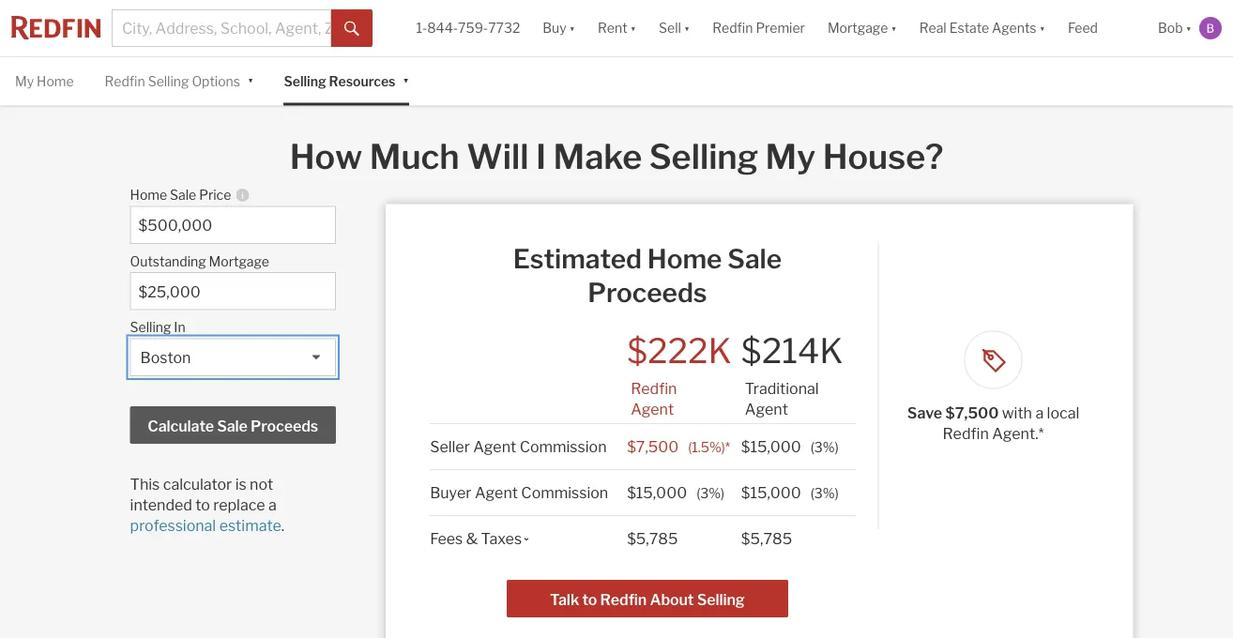 Task type: locate. For each thing, give the bounding box(es) containing it.
much
[[370, 136, 460, 177]]

redfin inside redfin selling options ▾
[[105, 73, 145, 89]]

0 vertical spatial proceeds
[[588, 276, 707, 308]]

traditional
[[745, 379, 819, 397]]

proceeds inside "estimated home sale proceeds"
[[588, 276, 707, 308]]

agent
[[631, 400, 674, 418], [745, 400, 788, 418], [473, 437, 516, 455], [475, 483, 518, 501]]

▾ left real
[[891, 20, 897, 36]]

1 horizontal spatial sale
[[217, 417, 248, 435]]

1 horizontal spatial proceeds
[[588, 276, 707, 308]]

0 vertical spatial sale
[[170, 187, 196, 203]]

▾ right options
[[248, 72, 254, 88]]

0 vertical spatial commission
[[520, 437, 607, 455]]

buy ▾ button
[[532, 0, 587, 56]]

a inside this calculator is not intended to replace a professional estimate .
[[269, 495, 277, 514]]

about
[[650, 590, 694, 608]]

1 vertical spatial to
[[582, 590, 597, 608]]

a right with
[[1036, 404, 1044, 422]]

calculator
[[163, 475, 232, 493]]

intended
[[130, 495, 192, 514]]

sale
[[170, 187, 196, 203], [728, 242, 782, 274], [217, 417, 248, 435]]

sale inside "calculate sale proceeds" button
[[217, 417, 248, 435]]

▾ right sell
[[684, 20, 690, 36]]

2 vertical spatial sale
[[217, 417, 248, 435]]

1 vertical spatial home
[[130, 187, 167, 203]]

0 vertical spatial mortgage
[[828, 20, 888, 36]]

calculate
[[148, 417, 214, 435]]

2 horizontal spatial sale
[[728, 242, 782, 274]]

$7,500 left with
[[946, 404, 999, 422]]

mortgage ▾
[[828, 20, 897, 36]]

1 horizontal spatial a
[[1036, 404, 1044, 422]]

2 horizontal spatial home
[[648, 242, 722, 274]]

commission down seller agent commission
[[521, 483, 608, 501]]

to up professional estimate link
[[196, 495, 210, 514]]

home sale price
[[130, 187, 231, 203]]

proceeds up $222k
[[588, 276, 707, 308]]

▾ right resources
[[403, 72, 409, 88]]

▾
[[569, 20, 576, 36], [630, 20, 636, 36], [684, 20, 690, 36], [891, 20, 897, 36], [1040, 20, 1046, 36], [1186, 20, 1192, 36], [248, 72, 254, 88], [403, 72, 409, 88]]

estimate
[[219, 516, 281, 534]]

0 horizontal spatial sale
[[170, 187, 196, 203]]

to right talk
[[582, 590, 597, 608]]

1 vertical spatial a
[[269, 495, 277, 514]]

professional
[[130, 516, 216, 534]]

1 vertical spatial mortgage
[[209, 253, 269, 269]]

agent down traditional
[[745, 400, 788, 418]]

mortgage
[[828, 20, 888, 36], [209, 253, 269, 269]]

0 horizontal spatial $5,785
[[627, 529, 678, 547]]

1 horizontal spatial $5,785
[[741, 529, 792, 547]]

1 horizontal spatial to
[[582, 590, 597, 608]]

commission
[[520, 437, 607, 455], [521, 483, 608, 501]]

0 horizontal spatial proceeds
[[251, 417, 318, 435]]

calculate sale proceeds button
[[130, 406, 336, 444]]

1 vertical spatial my
[[766, 136, 816, 177]]

sell
[[659, 20, 681, 36]]

in
[[174, 319, 185, 335]]

Outstanding Mortgage text field
[[139, 282, 327, 301]]

mortgage ▾ button
[[817, 0, 908, 56]]

proceeds up not
[[251, 417, 318, 435]]

0 vertical spatial home
[[37, 73, 74, 89]]

$15,000 (3%) for $15,000
[[741, 483, 839, 501]]

0 horizontal spatial mortgage
[[209, 253, 269, 269]]

agent right buyer
[[475, 483, 518, 501]]

City, Address, School, Agent, ZIP search field
[[112, 9, 332, 47]]

1 vertical spatial sale
[[728, 242, 782, 274]]

selling inside selling resources ▾
[[284, 73, 326, 89]]

commission for buyer agent commission
[[521, 483, 608, 501]]

redfin inside $222k redfin agent
[[631, 379, 677, 397]]

selling inside the selling in element
[[130, 319, 171, 335]]

mortgage left real
[[828, 20, 888, 36]]

price
[[199, 187, 231, 203]]

1 vertical spatial $7,500
[[627, 437, 679, 455]]

0 horizontal spatial home
[[37, 73, 74, 89]]

calculate sale proceeds
[[148, 417, 318, 435]]

1 vertical spatial commission
[[521, 483, 608, 501]]

home inside "estimated home sale proceeds"
[[648, 242, 722, 274]]

local
[[1047, 404, 1080, 422]]

redfin selling options link
[[105, 57, 240, 105]]

outstanding mortgage element
[[130, 244, 326, 272]]

talk to redfin about selling
[[550, 590, 745, 608]]

real estate agents ▾ link
[[920, 0, 1046, 56]]

redfin down $222k
[[631, 379, 677, 397]]

$15,000
[[741, 437, 801, 455], [627, 483, 687, 501], [741, 483, 801, 501]]

0 horizontal spatial to
[[196, 495, 210, 514]]

0 horizontal spatial a
[[269, 495, 277, 514]]

0 vertical spatial to
[[196, 495, 210, 514]]

$7,500 left (1.5%)
[[627, 437, 679, 455]]

will
[[467, 136, 529, 177]]

$15,000 (3%) for $7,500
[[741, 437, 839, 455]]

redfin down save $7,500
[[943, 425, 989, 443]]

agent up $7,500 (1.5%) *
[[631, 400, 674, 418]]

to
[[196, 495, 210, 514], [582, 590, 597, 608]]

save
[[907, 404, 943, 422]]

▾ right "bob"
[[1186, 20, 1192, 36]]

outstanding
[[130, 253, 206, 269]]

sell ▾
[[659, 20, 690, 36]]

a
[[1036, 404, 1044, 422], [269, 495, 277, 514]]

my
[[15, 73, 34, 89], [766, 136, 816, 177]]

0 vertical spatial my
[[15, 73, 34, 89]]

0 horizontal spatial my
[[15, 73, 34, 89]]

redfin inside "with a local redfin agent.*"
[[943, 425, 989, 443]]

mortgage up outstanding mortgage text field at top left
[[209, 253, 269, 269]]

rent ▾ button
[[598, 0, 636, 56]]

▾ right agents
[[1040, 20, 1046, 36]]

selling inside talk to redfin about selling button
[[697, 590, 745, 608]]

talk to redfin about selling button
[[507, 580, 788, 617]]

commission up the buyer agent commission
[[520, 437, 607, 455]]

0 vertical spatial $7,500
[[946, 404, 999, 422]]

real estate agents ▾ button
[[908, 0, 1057, 56]]

$15,000 (3%)
[[741, 437, 839, 455], [627, 483, 725, 501], [741, 483, 839, 501]]

(3%)
[[811, 439, 839, 455], [697, 485, 725, 501], [811, 485, 839, 501]]

redfin right 'my home'
[[105, 73, 145, 89]]

to inside this calculator is not intended to replace a professional estimate .
[[196, 495, 210, 514]]

1-
[[416, 20, 427, 36]]

home for my home
[[37, 73, 74, 89]]

sale for proceeds
[[217, 417, 248, 435]]

mortgage inside the outstanding mortgage element
[[209, 253, 269, 269]]

$5,785
[[627, 529, 678, 547], [741, 529, 792, 547]]

rent
[[598, 20, 628, 36]]

feed button
[[1057, 0, 1147, 56]]

agent inside the $214k traditional agent
[[745, 400, 788, 418]]

a down not
[[269, 495, 277, 514]]

buy ▾ button
[[543, 0, 576, 56]]

agent right seller
[[473, 437, 516, 455]]

with a local redfin agent.*
[[943, 404, 1080, 443]]

$15,000 for $15,000
[[741, 483, 801, 501]]

2 vertical spatial home
[[648, 242, 722, 274]]

home
[[37, 73, 74, 89], [130, 187, 167, 203], [648, 242, 722, 274]]

selling
[[148, 73, 189, 89], [284, 73, 326, 89], [649, 136, 759, 177], [130, 319, 171, 335], [697, 590, 745, 608]]

1 vertical spatial proceeds
[[251, 417, 318, 435]]

1 horizontal spatial mortgage
[[828, 20, 888, 36]]

1 horizontal spatial my
[[766, 136, 816, 177]]

selling resources ▾
[[284, 72, 409, 89]]

1 horizontal spatial home
[[130, 187, 167, 203]]

▾ inside redfin selling options ▾
[[248, 72, 254, 88]]

$7,500
[[946, 404, 999, 422], [627, 437, 679, 455]]

0 vertical spatial a
[[1036, 404, 1044, 422]]

7732
[[488, 20, 520, 36]]

agent inside $222k redfin agent
[[631, 400, 674, 418]]

1 $5,785 from the left
[[627, 529, 678, 547]]

home for estimated home sale proceeds
[[648, 242, 722, 274]]



Task type: vqa. For each thing, say whether or not it's contained in the screenshot.
left a
yes



Task type: describe. For each thing, give the bounding box(es) containing it.
selling in
[[130, 319, 185, 335]]

buy ▾
[[543, 20, 576, 36]]

proceeds inside button
[[251, 417, 318, 435]]

this
[[130, 475, 160, 493]]

buyer agent commission
[[430, 483, 608, 501]]

real
[[920, 20, 947, 36]]

outstanding mortgage
[[130, 253, 269, 269]]

real estate agents ▾
[[920, 20, 1046, 36]]

this calculator is not intended to replace a professional estimate .
[[130, 475, 284, 534]]

rent ▾
[[598, 20, 636, 36]]

submit search image
[[345, 21, 360, 36]]

Home Sale Price text field
[[139, 216, 327, 234]]

0 horizontal spatial $7,500
[[627, 437, 679, 455]]

sell ▾ button
[[659, 0, 690, 56]]

how
[[290, 136, 363, 177]]

agents
[[992, 20, 1037, 36]]

(3%) for $7,500
[[811, 439, 839, 455]]

sell ▾ button
[[648, 0, 701, 56]]

redfin selling options ▾
[[105, 72, 254, 89]]

my home link
[[15, 57, 74, 105]]

bob
[[1158, 20, 1183, 36]]

mortgage inside mortgage ▾ dropdown button
[[828, 20, 888, 36]]

seller agent commission
[[430, 437, 607, 455]]

sale for price
[[170, 187, 196, 203]]

▾ inside selling resources ▾
[[403, 72, 409, 88]]

selling resources link
[[284, 57, 396, 105]]

user photo image
[[1200, 17, 1222, 39]]

mortgage ▾ button
[[828, 0, 897, 56]]

commission for seller agent commission
[[520, 437, 607, 455]]

selling inside redfin selling options ▾
[[148, 73, 189, 89]]

*
[[725, 439, 730, 455]]

i
[[536, 136, 546, 177]]

with
[[1002, 404, 1033, 422]]

redfin left premier
[[713, 20, 753, 36]]

fees
[[430, 529, 463, 547]]

agent.*
[[992, 425, 1044, 443]]

▾ right rent
[[630, 20, 636, 36]]

selling in element
[[130, 310, 326, 338]]

$222k redfin agent
[[627, 330, 732, 418]]

my home
[[15, 73, 74, 89]]

redfin premier
[[713, 20, 805, 36]]

▾ right buy
[[569, 20, 576, 36]]

estimated home sale proceeds
[[513, 242, 782, 308]]

fees & taxes
[[430, 529, 522, 547]]

a inside "with a local redfin agent.*"
[[1036, 404, 1044, 422]]

estate
[[950, 20, 989, 36]]

feed
[[1068, 20, 1098, 36]]

make
[[553, 136, 642, 177]]

estimated
[[513, 242, 642, 274]]

&
[[466, 529, 478, 547]]

taxes
[[481, 529, 522, 547]]

redfin left "about"
[[600, 590, 647, 608]]

save $7,500
[[907, 404, 1002, 422]]

to inside button
[[582, 590, 597, 608]]

$7,500 (1.5%) *
[[627, 437, 730, 455]]

house?
[[823, 136, 944, 177]]

is
[[235, 475, 247, 493]]

$222k
[[627, 330, 732, 371]]

premier
[[756, 20, 805, 36]]

bob ▾
[[1158, 20, 1192, 36]]

redfin premier button
[[701, 0, 817, 56]]

buyer
[[430, 483, 472, 501]]

boston
[[140, 348, 191, 367]]

.
[[281, 516, 284, 534]]

sale inside "estimated home sale proceeds"
[[728, 242, 782, 274]]

844-
[[427, 20, 458, 36]]

replace
[[213, 495, 265, 514]]

resources
[[329, 73, 396, 89]]

$15,000 for $7,500
[[741, 437, 801, 455]]

1 horizontal spatial $7,500
[[946, 404, 999, 422]]

seller
[[430, 437, 470, 455]]

not
[[250, 475, 273, 493]]

$214k
[[741, 330, 843, 371]]

rent ▾ button
[[587, 0, 648, 56]]

how much will i make selling my house?
[[290, 136, 944, 177]]

(1.5%)
[[688, 439, 725, 455]]

options
[[192, 73, 240, 89]]

1-844-759-7732 link
[[416, 20, 520, 36]]

2 $5,785 from the left
[[741, 529, 792, 547]]

$214k traditional agent
[[741, 330, 843, 418]]

1-844-759-7732
[[416, 20, 520, 36]]

professional estimate link
[[130, 516, 281, 534]]

buy
[[543, 20, 567, 36]]

(3%) for $15,000
[[811, 485, 839, 501]]

talk
[[550, 590, 579, 608]]

759-
[[458, 20, 488, 36]]



